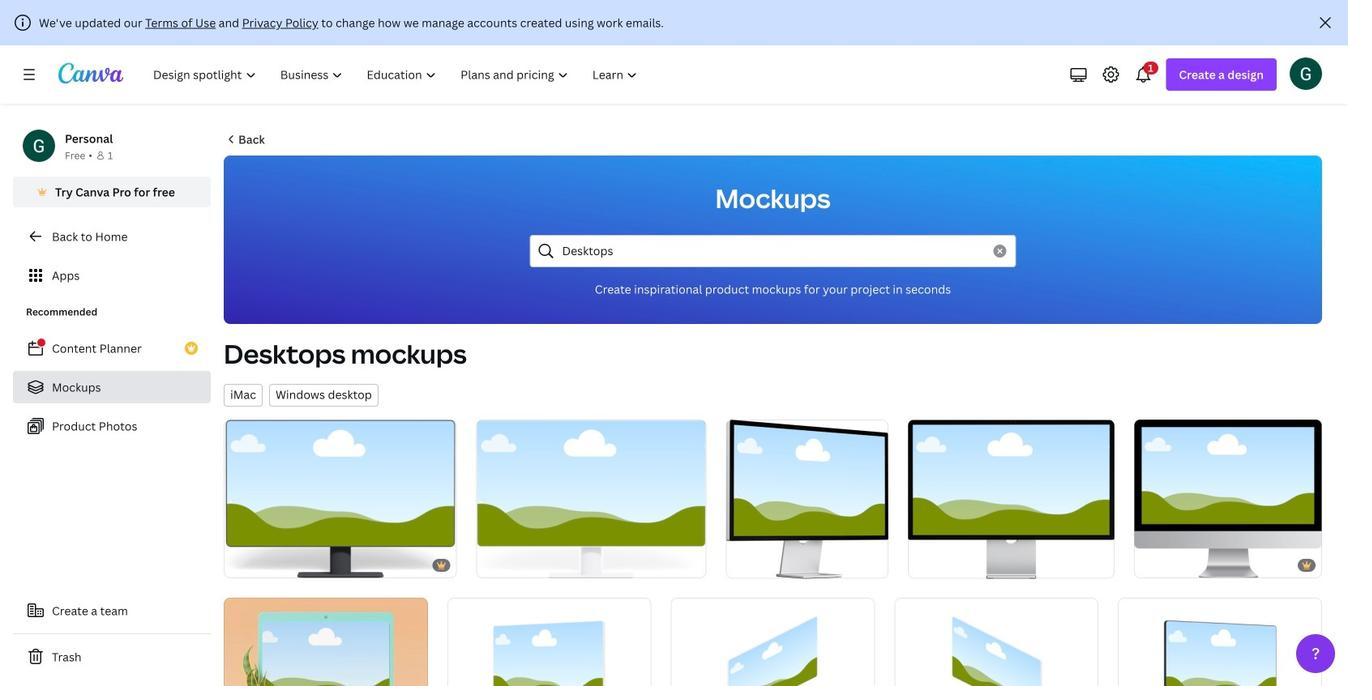 Task type: describe. For each thing, give the bounding box(es) containing it.
1 studio display image from the left
[[726, 420, 889, 579]]

Label search field
[[562, 236, 984, 267]]

2 studio display image from the left
[[908, 420, 1115, 579]]



Task type: locate. For each thing, give the bounding box(es) containing it.
imac in 2 colors image
[[1134, 420, 1322, 579]]

desktop image
[[224, 420, 457, 579], [476, 420, 706, 579], [224, 598, 428, 687], [447, 598, 651, 687], [671, 598, 875, 687], [894, 598, 1099, 687], [1118, 598, 1322, 687]]

list
[[13, 332, 211, 443]]

studio display image
[[726, 420, 889, 579], [908, 420, 1115, 579]]

1 horizontal spatial studio display image
[[908, 420, 1115, 579]]

greg robinson image
[[1290, 57, 1322, 90]]

group
[[224, 420, 457, 579], [476, 420, 706, 579], [726, 420, 889, 579], [1134, 420, 1322, 579], [224, 598, 428, 687], [447, 598, 651, 687], [671, 598, 875, 687]]

0 horizontal spatial studio display image
[[726, 420, 889, 579]]

top level navigation element
[[143, 58, 651, 91]]



Task type: vqa. For each thing, say whether or not it's contained in the screenshot.
upload
no



